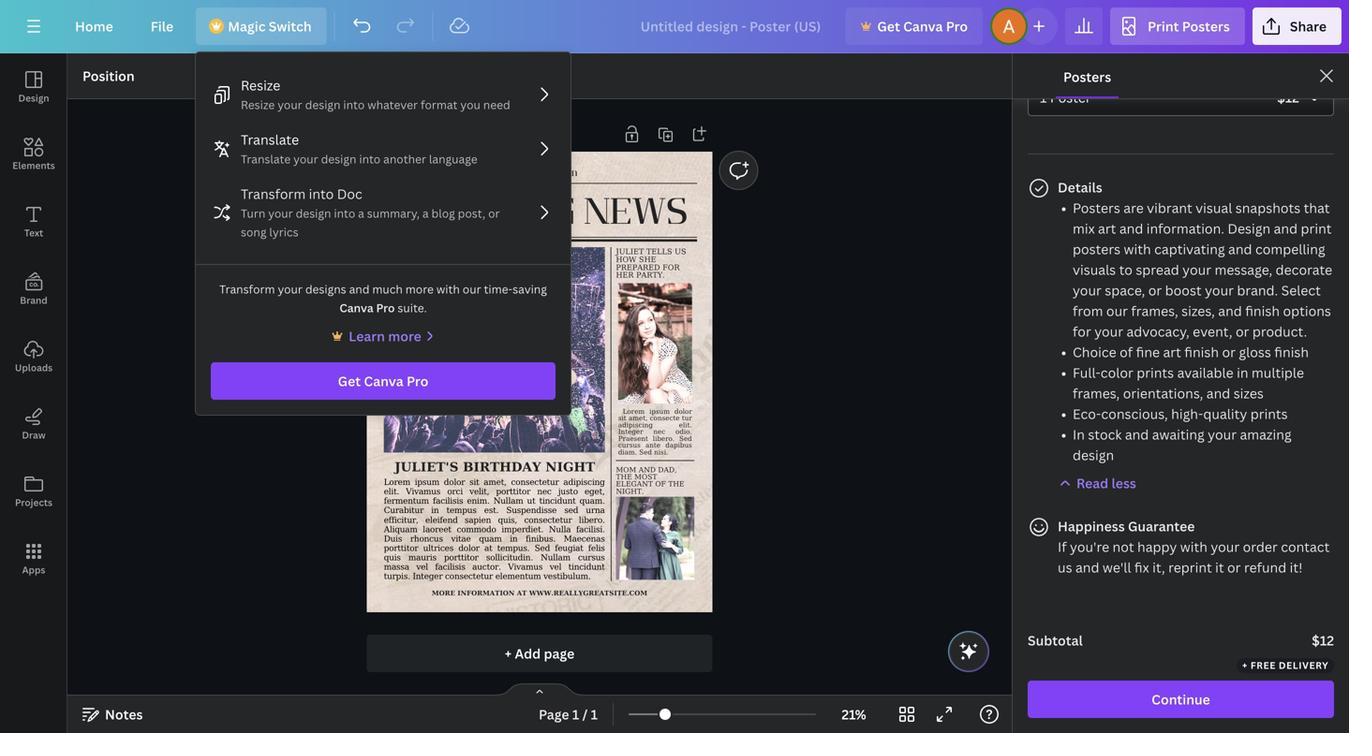 Task type: vqa. For each thing, say whether or not it's contained in the screenshot.
Duis
yes



Task type: describe. For each thing, give the bounding box(es) containing it.
finish up available
[[1185, 343, 1219, 361]]

design inside button
[[18, 92, 49, 104]]

visuals
[[1073, 261, 1116, 279]]

it
[[1215, 559, 1224, 577]]

print posters button
[[1110, 7, 1245, 45]]

vitae
[[451, 534, 471, 544]]

est.
[[484, 506, 499, 516]]

doc
[[337, 185, 362, 203]]

1 vertical spatial facilisis
[[435, 563, 465, 572]]

much
[[372, 282, 403, 297]]

awaiting
[[1152, 426, 1205, 444]]

lyrics
[[269, 224, 298, 240]]

fermentum
[[384, 496, 429, 506]]

transform into doc turn your design into a summary, a blog post, or song lyrics
[[241, 185, 500, 240]]

velit,
[[470, 487, 489, 497]]

1 vertical spatial consectetur
[[524, 515, 572, 525]]

night
[[546, 460, 595, 475]]

stock
[[1088, 426, 1122, 444]]

choice
[[1073, 343, 1117, 361]]

magic switch button
[[196, 7, 327, 45]]

time-
[[484, 282, 513, 297]]

menu containing resize
[[196, 67, 571, 249]]

it!
[[1290, 559, 1303, 577]]

you're
[[1070, 538, 1109, 556]]

Design title text field
[[626, 7, 838, 45]]

information
[[458, 590, 515, 597]]

format
[[421, 97, 458, 112]]

from
[[1073, 302, 1103, 320]]

1 horizontal spatial the
[[668, 480, 685, 489]]

sit inside the juliet's birthday night lorem ipsum dolor sit amet, consectetur adipiscing elit. vivamus orci velit, porttitor nec justo eget, fermentum facilisis enim. nullam ut tincidunt quam. curabitur in tempus est. suspendisse sed urna efficitur, eleifend sapien quis, consectetur libero. aliquam laoreet commodo imperdiet. nulla facilisi. duis rhoncus vitae quam in finibus. maecenas porttitor ultrices dolor at tempus. sed feugiat felis quis mauris porttitor sollicitudin. nullam cursus massa vel facilisis auctor. vivamus vel tincidunt turpis. integer consectetur elementum vestibulum.
[[470, 478, 479, 487]]

product.
[[1253, 323, 1307, 341]]

translate translate your design into another language
[[241, 131, 477, 167]]

0 horizontal spatial the
[[616, 473, 632, 481]]

1 vertical spatial get canva pro button
[[211, 363, 556, 400]]

amet, inside the juliet's birthday night lorem ipsum dolor sit amet, consectetur adipiscing elit. vivamus orci velit, porttitor nec justo eget, fermentum facilisis enim. nullam ut tincidunt quam. curabitur in tempus est. suspendisse sed urna efficitur, eleifend sapien quis, consectetur libero. aliquam laoreet commodo imperdiet. nulla facilisi. duis rhoncus vitae quam in finibus. maecenas porttitor ultrices dolor at tempus. sed feugiat felis quis mauris porttitor sollicitudin. nullam cursus massa vel facilisis auctor. vivamus vel tincidunt turpis. integer consectetur elementum vestibulum.
[[484, 478, 507, 487]]

magic switch
[[228, 17, 312, 35]]

and down are
[[1119, 220, 1143, 237]]

ultrices
[[423, 544, 454, 553]]

tempus.
[[497, 544, 530, 553]]

of inside details posters are vibrant visual snapshots that mix art and information. design and print posters with captivating and compelling visuals to spread your message, decorate your space, or boost your brand. select from our frames, sizes, and finish options for your advocacy, event, or product. choice of fine art finish or gloss finish full-color prints available in multiple frames, orientations, and sizes eco-conscious, high-quality prints in stock and awaiting your amazing design
[[1120, 343, 1133, 361]]

1 vertical spatial in
[[431, 506, 439, 516]]

happy
[[1137, 538, 1177, 556]]

and up event,
[[1218, 302, 1242, 320]]

share button
[[1253, 7, 1342, 45]]

our inside details posters are vibrant visual snapshots that mix art and information. design and print posters with captivating and compelling visuals to spread your message, decorate your space, or boost your brand. select from our frames, sizes, and finish options for your advocacy, event, or product. choice of fine art finish or gloss finish full-color prints available in multiple frames, orientations, and sizes eco-conscious, high-quality prints in stock and awaiting your amazing design
[[1106, 302, 1128, 320]]

happiness guarantee if you're not happy with your order contact us and we'll fix it, reprint it or refund it!
[[1058, 518, 1330, 577]]

more inside transform your designs and much more with our time-saving canva pro suite.
[[405, 282, 434, 297]]

especial edition
[[502, 162, 578, 183]]

2 horizontal spatial 1
[[1040, 88, 1047, 106]]

0 vertical spatial frames,
[[1131, 302, 1178, 320]]

0 horizontal spatial porttitor
[[384, 544, 418, 553]]

0 horizontal spatial art
[[1098, 220, 1116, 237]]

main menu bar
[[0, 0, 1349, 53]]

integer inside lorem ipsum dolor sit amet, consecte tur adipiscing elit. integer nec odio. praesent libero. sed cursus ante dapibus diam. sed nisi.
[[618, 428, 643, 436]]

0 horizontal spatial prints
[[1137, 364, 1174, 382]]

laoreet
[[423, 525, 451, 534]]

brand button
[[0, 256, 67, 323]]

diam.
[[618, 449, 637, 456]]

+ for + add page
[[505, 645, 512, 663]]

2 vertical spatial in
[[510, 534, 518, 544]]

fix
[[1135, 559, 1149, 577]]

summary,
[[367, 206, 420, 221]]

subtotal
[[1028, 632, 1083, 650]]

position
[[82, 67, 135, 85]]

apps
[[22, 564, 45, 577]]

design button
[[0, 53, 67, 121]]

design inside details posters are vibrant visual snapshots that mix art and information. design and print posters with captivating and compelling visuals to spread your message, decorate your space, or boost your brand. select from our frames, sizes, and finish options for your advocacy, event, or product. choice of fine art finish or gloss finish full-color prints available in multiple frames, orientations, and sizes eco-conscious, high-quality prints in stock and awaiting your amazing design
[[1073, 446, 1114, 464]]

0 vertical spatial nullam
[[493, 496, 523, 506]]

notes
[[105, 706, 143, 724]]

more inside button
[[388, 327, 421, 345]]

with for happiness guarantee if you're not happy with your order contact us and we'll fix it, reprint it or refund it!
[[1180, 538, 1208, 556]]

elit. inside lorem ipsum dolor sit amet, consecte tur adipiscing elit. integer nec odio. praesent libero. sed cursus ante dapibus diam. sed nisi.
[[679, 422, 692, 429]]

dad,
[[658, 466, 677, 474]]

sizes,
[[1182, 302, 1215, 320]]

2 a from the left
[[422, 206, 429, 221]]

color
[[1101, 364, 1134, 382]]

1 vertical spatial sed
[[639, 449, 652, 456]]

it,
[[1153, 559, 1165, 577]]

full-
[[1073, 364, 1101, 382]]

print posters
[[1148, 17, 1230, 35]]

high-
[[1171, 405, 1203, 423]]

page 1 / 1
[[539, 706, 598, 724]]

for inside juliet tells us how she prepared for her party.
[[663, 263, 680, 272]]

you
[[460, 97, 481, 112]]

1 horizontal spatial 1
[[591, 706, 598, 724]]

lorem ipsum dolor sit amet, consecte tur adipiscing elit. integer nec odio. praesent libero. sed cursus ante dapibus diam. sed nisi.
[[618, 408, 692, 456]]

side panel tab list
[[0, 53, 67, 593]]

1 horizontal spatial porttitor
[[444, 553, 478, 563]]

and up compelling
[[1274, 220, 1298, 237]]

print
[[1301, 220, 1332, 237]]

add
[[515, 645, 541, 663]]

design inside resize resize your design into whatever format you need
[[305, 97, 341, 112]]

orci
[[447, 487, 463, 497]]

and down 'conscious,'
[[1125, 426, 1149, 444]]

our inside transform your designs and much more with our time-saving canva pro suite.
[[463, 282, 481, 297]]

that
[[1304, 199, 1330, 217]]

2 vertical spatial canva
[[364, 372, 403, 390]]

elements
[[12, 159, 55, 172]]

aliquam
[[384, 525, 417, 534]]

finibus.
[[526, 534, 556, 544]]

ipsum inside lorem ipsum dolor sit amet, consecte tur adipiscing elit. integer nec odio. praesent libero. sed cursus ante dapibus diam. sed nisi.
[[649, 408, 670, 416]]

felis
[[588, 544, 605, 553]]

nec inside the juliet's birthday night lorem ipsum dolor sit amet, consectetur adipiscing elit. vivamus orci velit, porttitor nec justo eget, fermentum facilisis enim. nullam ut tincidunt quam. curabitur in tempus est. suspendisse sed urna efficitur, eleifend sapien quis, consectetur libero. aliquam laoreet commodo imperdiet. nulla facilisi. duis rhoncus vitae quam in finibus. maecenas porttitor ultrices dolor at tempus. sed feugiat felis quis mauris porttitor sollicitudin. nullam cursus massa vel facilisis auctor. vivamus vel tincidunt turpis. integer consectetur elementum vestibulum.
[[537, 487, 552, 497]]

print
[[1148, 17, 1179, 35]]

home
[[75, 17, 113, 35]]

into inside translate translate your design into another language
[[359, 151, 381, 167]]

nisi.
[[654, 449, 668, 456]]

turpis.
[[384, 572, 410, 582]]

dolor inside lorem ipsum dolor sit amet, consecte tur adipiscing elit. integer nec odio. praesent libero. sed cursus ante dapibus diam. sed nisi.
[[674, 408, 692, 416]]

maecenas
[[564, 534, 605, 544]]

or inside happiness guarantee if you're not happy with your order contact us and we'll fix it, reprint it or refund it!
[[1227, 559, 1241, 577]]

0 horizontal spatial vivamus
[[406, 487, 441, 497]]

quis,
[[498, 515, 517, 525]]

your inside translate translate your design into another language
[[293, 151, 318, 167]]

available
[[1177, 364, 1234, 382]]

tempus
[[447, 506, 477, 516]]

0 horizontal spatial get canva pro
[[338, 372, 428, 390]]

less
[[1112, 474, 1136, 492]]

sizes
[[1234, 385, 1264, 402]]

list containing posters are vibrant visual snapshots that mix art and information. design and print posters with captivating and compelling visuals to spread your message, decorate your space, or boost your brand. select from our frames, sizes, and finish options for your advocacy, event, or product.
[[1058, 198, 1334, 466]]

news
[[584, 176, 688, 249]]

elit. inside the juliet's birthday night lorem ipsum dolor sit amet, consectetur adipiscing elit. vivamus orci velit, porttitor nec justo eget, fermentum facilisis enim. nullam ut tincidunt quam. curabitur in tempus est. suspendisse sed urna efficitur, eleifend sapien quis, consectetur libero. aliquam laoreet commodo imperdiet. nulla facilisi. duis rhoncus vitae quam in finibus. maecenas porttitor ultrices dolor at tempus. sed feugiat felis quis mauris porttitor sollicitudin. nullam cursus massa vel facilisis auctor. vivamus vel tincidunt turpis. integer consectetur elementum vestibulum.
[[384, 487, 399, 497]]

brand.
[[1237, 281, 1278, 299]]

eco-
[[1073, 405, 1101, 423]]

magic
[[228, 17, 266, 35]]

for inside details posters are vibrant visual snapshots that mix art and information. design and print posters with captivating and compelling visuals to spread your message, decorate your space, or boost your brand. select from our frames, sizes, and finish options for your advocacy, event, or product. choice of fine art finish or gloss finish full-color prints available in multiple frames, orientations, and sizes eco-conscious, high-quality prints in stock and awaiting your amazing design
[[1073, 323, 1091, 341]]

into left doc on the left of page
[[309, 185, 334, 203]]

need
[[483, 97, 510, 112]]

elegant
[[616, 480, 653, 489]]

posters for details
[[1073, 199, 1120, 217]]

her
[[616, 271, 634, 280]]

draw
[[22, 429, 46, 442]]

2 horizontal spatial porttitor
[[496, 487, 530, 497]]

of inside mom and dad, the most elegant of the night.
[[655, 480, 666, 489]]

1 vertical spatial nullam
[[541, 553, 570, 563]]

2 vel from the left
[[550, 563, 561, 572]]

1 resize from the top
[[241, 76, 280, 94]]

more
[[432, 590, 455, 597]]

with for transform your designs and much more with our time-saving canva pro suite.
[[436, 282, 460, 297]]

uploads
[[15, 362, 53, 374]]

your inside resize resize your design into whatever format you need
[[278, 97, 302, 112]]

and inside transform your designs and much more with our time-saving canva pro suite.
[[349, 282, 370, 297]]

sed inside the juliet's birthday night lorem ipsum dolor sit amet, consectetur adipiscing elit. vivamus orci velit, porttitor nec justo eget, fermentum facilisis enim. nullam ut tincidunt quam. curabitur in tempus est. suspendisse sed urna efficitur, eleifend sapien quis, consectetur libero. aliquam laoreet commodo imperdiet. nulla facilisi. duis rhoncus vitae quam in finibus. maecenas porttitor ultrices dolor at tempus. sed feugiat felis quis mauris porttitor sollicitudin. nullam cursus massa vel facilisis auctor. vivamus vel tincidunt turpis. integer consectetur elementum vestibulum.
[[535, 544, 550, 553]]

orientations,
[[1123, 385, 1203, 402]]

and inside mom and dad, the most elegant of the night.
[[639, 466, 656, 474]]

resize resize your design into whatever format you need
[[241, 76, 510, 112]]

designs
[[305, 282, 346, 297]]

visual
[[1196, 199, 1232, 217]]

duis
[[384, 534, 402, 544]]

facilisi.
[[576, 525, 605, 534]]

sollicitudin.
[[486, 553, 533, 563]]

sit inside lorem ipsum dolor sit amet, consecte tur adipiscing elit. integer nec odio. praesent libero. sed cursus ante dapibus diam. sed nisi.
[[618, 415, 627, 422]]

2 vertical spatial dolor
[[458, 544, 480, 553]]



Task type: locate. For each thing, give the bounding box(es) containing it.
nulla
[[549, 525, 571, 534]]

transform inside transform into doc turn your design into a summary, a blog post, or song lyrics
[[241, 185, 306, 203]]

0 vertical spatial amet,
[[629, 415, 648, 422]]

0 vertical spatial with
[[1124, 240, 1151, 258]]

apps button
[[0, 526, 67, 593]]

in up sizes
[[1237, 364, 1248, 382]]

1 vertical spatial ipsum
[[415, 478, 439, 487]]

0 horizontal spatial for
[[663, 263, 680, 272]]

consectetur
[[511, 478, 559, 487], [524, 515, 572, 525], [445, 572, 493, 582]]

suspendisse
[[506, 506, 557, 516]]

1 horizontal spatial our
[[1106, 302, 1128, 320]]

captivating
[[1154, 240, 1225, 258]]

amazing
[[1240, 426, 1292, 444]]

for down tells
[[663, 263, 680, 272]]

1 vertical spatial adipiscing
[[563, 478, 605, 487]]

decorate
[[1276, 261, 1333, 279]]

0 vertical spatial $12
[[1277, 88, 1300, 106]]

your inside transform into doc turn your design into a summary, a blog post, or song lyrics
[[268, 206, 293, 221]]

and down you're
[[1076, 559, 1099, 577]]

0 vertical spatial libero.
[[653, 435, 675, 443]]

1 vertical spatial resize
[[241, 97, 275, 112]]

elit. up 'curabitur'
[[384, 487, 399, 497]]

$12 down share dropdown button
[[1277, 88, 1300, 106]]

1 vertical spatial at
[[517, 590, 527, 597]]

and inside happiness guarantee if you're not happy with your order contact us and we'll fix it, reprint it or refund it!
[[1076, 559, 1099, 577]]

consectetur up ut on the left of the page
[[511, 478, 559, 487]]

2 vertical spatial with
[[1180, 538, 1208, 556]]

imperdiet.
[[502, 525, 544, 534]]

sed down the tur at the right bottom of the page
[[679, 435, 692, 443]]

0 vertical spatial get canva pro
[[877, 17, 968, 35]]

in up "laoreet"
[[431, 506, 439, 516]]

posters inside dropdown button
[[1182, 17, 1230, 35]]

1 horizontal spatial frames,
[[1131, 302, 1178, 320]]

+ left free
[[1242, 660, 1248, 672]]

elit.
[[679, 422, 692, 429], [384, 487, 399, 497]]

with inside transform your designs and much more with our time-saving canva pro suite.
[[436, 282, 460, 297]]

in inside details posters are vibrant visual snapshots that mix art and information. design and print posters with captivating and compelling visuals to spread your message, decorate your space, or boost your brand. select from our frames, sizes, and finish options for your advocacy, event, or product. choice of fine art finish or gloss finish full-color prints available in multiple frames, orientations, and sizes eco-conscious, high-quality prints in stock and awaiting your amazing design
[[1237, 364, 1248, 382]]

transform inside transform your designs and much more with our time-saving canva pro suite.
[[219, 282, 275, 297]]

1 horizontal spatial art
[[1163, 343, 1181, 361]]

for down from
[[1073, 323, 1091, 341]]

rhoncus
[[410, 534, 443, 544]]

1 right /
[[591, 706, 598, 724]]

quam.
[[580, 496, 605, 506]]

are
[[1124, 199, 1144, 217]]

0 horizontal spatial our
[[463, 282, 481, 297]]

1 vertical spatial canva
[[340, 300, 373, 316]]

and up elegant
[[639, 466, 656, 474]]

brand
[[20, 294, 48, 307]]

frames,
[[1131, 302, 1178, 320], [1073, 385, 1120, 402]]

1 horizontal spatial prints
[[1251, 405, 1288, 423]]

file button
[[136, 7, 189, 45]]

posters for print
[[1182, 17, 1230, 35]]

1 horizontal spatial design
[[1228, 220, 1271, 237]]

21%
[[842, 706, 866, 724]]

lorem up fermentum
[[384, 478, 410, 487]]

0 vertical spatial sit
[[618, 415, 627, 422]]

commodo
[[457, 525, 496, 534]]

consectetur up finibus.
[[524, 515, 572, 525]]

us inside juliet tells us how she prepared for her party.
[[675, 248, 686, 256]]

us right tells
[[675, 248, 686, 256]]

tincidunt down felis
[[568, 563, 605, 572]]

0 horizontal spatial a
[[358, 206, 364, 221]]

1 vertical spatial prints
[[1251, 405, 1288, 423]]

0 horizontal spatial adipiscing
[[563, 478, 605, 487]]

or right post,
[[488, 206, 500, 221]]

0 vertical spatial for
[[663, 263, 680, 272]]

our
[[463, 282, 481, 297], [1106, 302, 1128, 320]]

0 horizontal spatial at
[[484, 544, 492, 553]]

1 vertical spatial more
[[388, 327, 421, 345]]

get canva pro button inside main menu bar
[[845, 7, 983, 45]]

more up suite.
[[405, 282, 434, 297]]

2 translate from the top
[[241, 151, 291, 167]]

she
[[639, 255, 656, 264]]

or inside transform into doc turn your design into a summary, a blog post, or song lyrics
[[488, 206, 500, 221]]

design up lyrics
[[296, 206, 331, 221]]

transform down song
[[219, 282, 275, 297]]

0 vertical spatial adipiscing
[[618, 422, 653, 429]]

0 vertical spatial prints
[[1137, 364, 1174, 382]]

ipsum left the tur at the right bottom of the page
[[649, 408, 670, 416]]

1 horizontal spatial get
[[877, 17, 900, 35]]

canva
[[903, 17, 943, 35], [340, 300, 373, 316], [364, 372, 403, 390]]

ipsum inside the juliet's birthday night lorem ipsum dolor sit amet, consectetur adipiscing elit. vivamus orci velit, porttitor nec justo eget, fermentum facilisis enim. nullam ut tincidunt quam. curabitur in tempus est. suspendisse sed urna efficitur, eleifend sapien quis, consectetur libero. aliquam laoreet commodo imperdiet. nulla facilisi. duis rhoncus vitae quam in finibus. maecenas porttitor ultrices dolor at tempus. sed feugiat felis quis mauris porttitor sollicitudin. nullam cursus massa vel facilisis auctor. vivamus vel tincidunt turpis. integer consectetur elementum vestibulum.
[[415, 478, 439, 487]]

cursus
[[618, 442, 641, 450], [578, 553, 605, 563]]

0 vertical spatial integer
[[618, 428, 643, 436]]

1 horizontal spatial get canva pro
[[877, 17, 968, 35]]

1 vertical spatial art
[[1163, 343, 1181, 361]]

1 vertical spatial posters
[[1063, 68, 1111, 86]]

your inside transform your designs and much more with our time-saving canva pro suite.
[[278, 282, 303, 297]]

art right fine
[[1163, 343, 1181, 361]]

contact
[[1281, 538, 1330, 556]]

our left time- at left top
[[463, 282, 481, 297]]

1 vertical spatial dolor
[[444, 478, 465, 487]]

enim.
[[467, 496, 490, 506]]

lorem up praesent
[[623, 408, 645, 416]]

1 vertical spatial libero.
[[579, 515, 605, 525]]

$12 for subtotal
[[1312, 632, 1334, 650]]

compelling
[[1255, 240, 1325, 258]]

sit up the enim.
[[470, 478, 479, 487]]

into left the whatever
[[343, 97, 365, 112]]

dolor left velit,
[[444, 478, 465, 487]]

adipiscing up praesent
[[618, 422, 653, 429]]

more information at www.reallygreatsite.com
[[432, 590, 648, 597]]

sit up praesent
[[618, 415, 627, 422]]

vivamus down tempus.
[[508, 563, 543, 572]]

finish down product.
[[1274, 343, 1309, 361]]

at up auctor. in the bottom of the page
[[484, 544, 492, 553]]

elit. up dapibus
[[679, 422, 692, 429]]

posters up mix
[[1073, 199, 1120, 217]]

+ for + free delivery
[[1242, 660, 1248, 672]]

a left blog
[[422, 206, 429, 221]]

nec inside lorem ipsum dolor sit amet, consecte tur adipiscing elit. integer nec odio. praesent libero. sed cursus ante dapibus diam. sed nisi.
[[653, 428, 665, 436]]

1 horizontal spatial sed
[[639, 449, 652, 456]]

dolor up odio.
[[674, 408, 692, 416]]

0 vertical spatial design
[[18, 92, 49, 104]]

uploads button
[[0, 323, 67, 391]]

sed down nulla at bottom left
[[535, 544, 550, 553]]

birthday
[[463, 460, 541, 475]]

0 horizontal spatial of
[[655, 480, 666, 489]]

menu
[[196, 67, 571, 249]]

porttitor up the suspendisse
[[496, 487, 530, 497]]

finish down brand. at the top right of page
[[1245, 302, 1280, 320]]

$12 for 1 poster
[[1277, 88, 1300, 106]]

transform for into
[[241, 185, 306, 203]]

spread
[[1136, 261, 1179, 279]]

+ inside button
[[505, 645, 512, 663]]

facilisis up the eleifend
[[433, 496, 463, 506]]

1 vertical spatial get
[[338, 372, 361, 390]]

the up "night."
[[616, 473, 632, 481]]

lorem inside the juliet's birthday night lorem ipsum dolor sit amet, consectetur adipiscing elit. vivamus orci velit, porttitor nec justo eget, fermentum facilisis enim. nullam ut tincidunt quam. curabitur in tempus est. suspendisse sed urna efficitur, eleifend sapien quis, consectetur libero. aliquam laoreet commodo imperdiet. nulla facilisi. duis rhoncus vitae quam in finibus. maecenas porttitor ultrices dolor at tempus. sed feugiat felis quis mauris porttitor sollicitudin. nullam cursus massa vel facilisis auctor. vivamus vel tincidunt turpis. integer consectetur elementum vestibulum.
[[384, 478, 410, 487]]

0 vertical spatial in
[[1237, 364, 1248, 382]]

us inside happiness guarantee if you're not happy with your order contact us and we'll fix it, reprint it or refund it!
[[1058, 559, 1072, 577]]

0 vertical spatial elit.
[[679, 422, 692, 429]]

more down suite.
[[388, 327, 421, 345]]

at inside the juliet's birthday night lorem ipsum dolor sit amet, consectetur adipiscing elit. vivamus orci velit, porttitor nec justo eget, fermentum facilisis enim. nullam ut tincidunt quam. curabitur in tempus est. suspendisse sed urna efficitur, eleifend sapien quis, consectetur libero. aliquam laoreet commodo imperdiet. nulla facilisi. duis rhoncus vitae quam in finibus. maecenas porttitor ultrices dolor at tempus. sed feugiat felis quis mauris porttitor sollicitudin. nullam cursus massa vel facilisis auctor. vivamus vel tincidunt turpis. integer consectetur elementum vestibulum.
[[484, 544, 492, 553]]

posters inside details posters are vibrant visual snapshots that mix art and information. design and print posters with captivating and compelling visuals to spread your message, decorate your space, or boost your brand. select from our frames, sizes, and finish options for your advocacy, event, or product. choice of fine art finish or gloss finish full-color prints available in multiple frames, orientations, and sizes eco-conscious, high-quality prints in stock and awaiting your amazing design
[[1073, 199, 1120, 217]]

0 vertical spatial lorem
[[623, 408, 645, 416]]

canva inside transform your designs and much more with our time-saving canva pro suite.
[[340, 300, 373, 316]]

get inside main menu bar
[[877, 17, 900, 35]]

1 vel from the left
[[416, 563, 428, 572]]

cursus inside lorem ipsum dolor sit amet, consecte tur adipiscing elit. integer nec odio. praesent libero. sed cursus ante dapibus diam. sed nisi.
[[618, 442, 641, 450]]

0 horizontal spatial sed
[[535, 544, 550, 553]]

select
[[1281, 281, 1321, 299]]

draw button
[[0, 391, 67, 458]]

mom
[[616, 466, 636, 474]]

the down dad,
[[668, 480, 685, 489]]

or left gloss
[[1222, 343, 1236, 361]]

prints
[[1137, 364, 1174, 382], [1251, 405, 1288, 423]]

and
[[1119, 220, 1143, 237], [1274, 220, 1298, 237], [1228, 240, 1252, 258], [349, 282, 370, 297], [1218, 302, 1242, 320], [1207, 385, 1230, 402], [1125, 426, 1149, 444], [639, 466, 656, 474], [1076, 559, 1099, 577]]

integer up diam.
[[618, 428, 643, 436]]

your inside happiness guarantee if you're not happy with your order contact us and we'll fix it, reprint it or refund it!
[[1211, 538, 1240, 556]]

get canva pro inside main menu bar
[[877, 17, 968, 35]]

we'll
[[1103, 559, 1131, 577]]

with inside details posters are vibrant visual snapshots that mix art and information. design and print posters with captivating and compelling visuals to spread your message, decorate your space, or boost your brand. select from our frames, sizes, and finish options for your advocacy, event, or product. choice of fine art finish or gloss finish full-color prints available in multiple frames, orientations, and sizes eco-conscious, high-quality prints in stock and awaiting your amazing design
[[1124, 240, 1151, 258]]

with up the 'to'
[[1124, 240, 1151, 258]]

1 vertical spatial amet,
[[484, 478, 507, 487]]

0 vertical spatial translate
[[241, 131, 299, 149]]

0 horizontal spatial get
[[338, 372, 361, 390]]

prints down fine
[[1137, 364, 1174, 382]]

1 horizontal spatial +
[[1242, 660, 1248, 672]]

design inside translate translate your design into another language
[[321, 151, 356, 167]]

design inside details posters are vibrant visual snapshots that mix art and information. design and print posters with captivating and compelling visuals to spread your message, decorate your space, or boost your brand. select from our frames, sizes, and finish options for your advocacy, event, or product. choice of fine art finish or gloss finish full-color prints available in multiple frames, orientations, and sizes eco-conscious, high-quality prints in stock and awaiting your amazing design
[[1228, 220, 1271, 237]]

nullam
[[493, 496, 523, 506], [541, 553, 570, 563]]

adipiscing inside lorem ipsum dolor sit amet, consecte tur adipiscing elit. integer nec odio. praesent libero. sed cursus ante dapibus diam. sed nisi.
[[618, 422, 653, 429]]

adipiscing down night on the bottom
[[563, 478, 605, 487]]

libero. inside lorem ipsum dolor sit amet, consecte tur adipiscing elit. integer nec odio. praesent libero. sed cursus ante dapibus diam. sed nisi.
[[653, 435, 675, 443]]

or right 'it'
[[1227, 559, 1241, 577]]

amet, up praesent
[[629, 415, 648, 422]]

0 horizontal spatial +
[[505, 645, 512, 663]]

with inside happiness guarantee if you're not happy with your order contact us and we'll fix it, reprint it or refund it!
[[1180, 538, 1208, 556]]

home link
[[60, 7, 128, 45]]

details posters are vibrant visual snapshots that mix art and information. design and print posters with captivating and compelling visuals to spread your message, decorate your space, or boost your brand. select from our frames, sizes, and finish options for your advocacy, event, or product. choice of fine art finish or gloss finish full-color prints available in multiple frames, orientations, and sizes eco-conscious, high-quality prints in stock and awaiting your amazing design
[[1058, 178, 1333, 464]]

0 vertical spatial cursus
[[618, 442, 641, 450]]

posters right print
[[1182, 17, 1230, 35]]

consecte
[[650, 415, 680, 422]]

0 horizontal spatial nec
[[537, 487, 552, 497]]

integer down the mauris
[[413, 572, 443, 582]]

elements button
[[0, 121, 67, 188]]

canva inside main menu bar
[[903, 17, 943, 35]]

porttitor
[[496, 487, 530, 497], [384, 544, 418, 553], [444, 553, 478, 563]]

0 vertical spatial of
[[1120, 343, 1133, 361]]

of left fine
[[1120, 343, 1133, 361]]

1 vertical spatial lorem
[[384, 478, 410, 487]]

1 vertical spatial design
[[1228, 220, 1271, 237]]

1 horizontal spatial with
[[1124, 240, 1151, 258]]

1 horizontal spatial amet,
[[629, 415, 648, 422]]

list
[[1058, 198, 1334, 466]]

guarantee
[[1128, 518, 1195, 535]]

2 horizontal spatial sed
[[679, 435, 692, 443]]

song
[[241, 224, 267, 240]]

ipsum down juliet's
[[415, 478, 439, 487]]

design down snapshots
[[1228, 220, 1271, 237]]

2 resize from the top
[[241, 97, 275, 112]]

facilisis down 'ultrices'
[[435, 563, 465, 572]]

0 vertical spatial more
[[405, 282, 434, 297]]

2 horizontal spatial in
[[1237, 364, 1248, 382]]

free
[[1251, 660, 1276, 672]]

order
[[1243, 538, 1278, 556]]

1 horizontal spatial pro
[[407, 372, 428, 390]]

fine
[[1136, 343, 1160, 361]]

sed left nisi.
[[639, 449, 652, 456]]

tincidunt right ut on the left of the page
[[539, 496, 576, 506]]

0 vertical spatial art
[[1098, 220, 1116, 237]]

dapibus
[[665, 442, 692, 450]]

ut
[[527, 496, 535, 506]]

0 horizontal spatial with
[[436, 282, 460, 297]]

nec right ut on the left of the page
[[537, 487, 552, 497]]

art up posters
[[1098, 220, 1116, 237]]

and up "quality"
[[1207, 385, 1230, 402]]

with left time- at left top
[[436, 282, 460, 297]]

0 horizontal spatial ipsum
[[415, 478, 439, 487]]

us down if
[[1058, 559, 1072, 577]]

1 vertical spatial $12
[[1312, 632, 1334, 650]]

get
[[877, 17, 900, 35], [338, 372, 361, 390]]

at down elementum
[[517, 590, 527, 597]]

frames, up advocacy,
[[1131, 302, 1178, 320]]

boost
[[1165, 281, 1202, 299]]

0 horizontal spatial design
[[18, 92, 49, 104]]

1 vertical spatial transform
[[219, 282, 275, 297]]

how
[[616, 255, 637, 264]]

and left much
[[349, 282, 370, 297]]

nullam up quis, at the bottom left of page
[[493, 496, 523, 506]]

cursus down maecenas
[[578, 553, 605, 563]]

1 horizontal spatial lorem
[[623, 408, 645, 416]]

2 vertical spatial consectetur
[[445, 572, 493, 582]]

21% button
[[824, 700, 884, 730]]

porttitor down the 'vitae'
[[444, 553, 478, 563]]

advocacy,
[[1127, 323, 1190, 341]]

design
[[18, 92, 49, 104], [1228, 220, 1271, 237]]

2 horizontal spatial pro
[[946, 17, 968, 35]]

1 horizontal spatial for
[[1073, 323, 1091, 341]]

1 translate from the top
[[241, 131, 299, 149]]

happiness
[[1058, 518, 1125, 535]]

1 vertical spatial tincidunt
[[568, 563, 605, 572]]

at
[[484, 544, 492, 553], [517, 590, 527, 597]]

0 vertical spatial tincidunt
[[539, 496, 576, 506]]

feugiat
[[555, 544, 583, 553]]

vel down 'ultrices'
[[416, 563, 428, 572]]

design up translate translate your design into another language
[[305, 97, 341, 112]]

libero. up nisi.
[[653, 435, 675, 443]]

pro
[[946, 17, 968, 35], [376, 300, 395, 316], [407, 372, 428, 390]]

0 vertical spatial sed
[[679, 435, 692, 443]]

into down doc on the left of page
[[334, 206, 355, 221]]

with up reprint
[[1180, 538, 1208, 556]]

whatever
[[367, 97, 418, 112]]

0 horizontal spatial us
[[675, 248, 686, 256]]

0 vertical spatial consectetur
[[511, 478, 559, 487]]

0 horizontal spatial amet,
[[484, 478, 507, 487]]

1 left /
[[572, 706, 579, 724]]

0 vertical spatial facilisis
[[433, 496, 463, 506]]

our down "space,"
[[1106, 302, 1128, 320]]

frames, up the eco-
[[1073, 385, 1120, 402]]

0 vertical spatial ipsum
[[649, 408, 670, 416]]

or up gloss
[[1236, 323, 1249, 341]]

none button containing 1 poster
[[1028, 79, 1334, 116]]

get canva pro
[[877, 17, 968, 35], [338, 372, 428, 390]]

+ add page
[[505, 645, 575, 663]]

reprint
[[1168, 559, 1212, 577]]

sed
[[564, 506, 578, 516]]

juliet
[[616, 248, 644, 256]]

pro inside transform your designs and much more with our time-saving canva pro suite.
[[376, 300, 395, 316]]

0 horizontal spatial 1
[[572, 706, 579, 724]]

tincidunt
[[539, 496, 576, 506], [568, 563, 605, 572]]

justo
[[558, 487, 578, 497]]

1 vertical spatial vivamus
[[508, 563, 543, 572]]

0 horizontal spatial frames,
[[1073, 385, 1120, 402]]

resize
[[241, 76, 280, 94], [241, 97, 275, 112]]

1 vertical spatial of
[[655, 480, 666, 489]]

transform
[[241, 185, 306, 203], [219, 282, 275, 297]]

lorem inside lorem ipsum dolor sit amet, consecte tur adipiscing elit. integer nec odio. praesent libero. sed cursus ante dapibus diam. sed nisi.
[[623, 408, 645, 416]]

amet, down birthday
[[484, 478, 507, 487]]

vel down feugiat
[[550, 563, 561, 572]]

posters up "poster"
[[1063, 68, 1111, 86]]

into inside resize resize your design into whatever format you need
[[343, 97, 365, 112]]

or
[[488, 206, 500, 221], [1148, 281, 1162, 299], [1236, 323, 1249, 341], [1222, 343, 1236, 361], [1227, 559, 1241, 577]]

tur
[[682, 415, 692, 422]]

transform for your
[[219, 282, 275, 297]]

show pages image
[[495, 683, 585, 698]]

cursus inside the juliet's birthday night lorem ipsum dolor sit amet, consectetur adipiscing elit. vivamus orci velit, porttitor nec justo eget, fermentum facilisis enim. nullam ut tincidunt quam. curabitur in tempus est. suspendisse sed urna efficitur, eleifend sapien quis, consectetur libero. aliquam laoreet commodo imperdiet. nulla facilisi. duis rhoncus vitae quam in finibus. maecenas porttitor ultrices dolor at tempus. sed feugiat felis quis mauris porttitor sollicitudin. nullam cursus massa vel facilisis auctor. vivamus vel tincidunt turpis. integer consectetur elementum vestibulum.
[[578, 553, 605, 563]]

libero. inside the juliet's birthday night lorem ipsum dolor sit amet, consectetur adipiscing elit. vivamus orci velit, porttitor nec justo eget, fermentum facilisis enim. nullam ut tincidunt quam. curabitur in tempus est. suspendisse sed urna efficitur, eleifend sapien quis, consectetur libero. aliquam laoreet commodo imperdiet. nulla facilisi. duis rhoncus vitae quam in finibus. maecenas porttitor ultrices dolor at tempus. sed feugiat felis quis mauris porttitor sollicitudin. nullam cursus massa vel facilisis auctor. vivamus vel tincidunt turpis. integer consectetur elementum vestibulum.
[[579, 515, 605, 525]]

vel
[[416, 563, 428, 572], [550, 563, 561, 572]]

ante
[[646, 442, 661, 450]]

space,
[[1105, 281, 1145, 299]]

design up elements button
[[18, 92, 49, 104]]

learn more button
[[328, 325, 438, 348]]

information.
[[1147, 220, 1225, 237]]

0 vertical spatial us
[[675, 248, 686, 256]]

0 vertical spatial our
[[463, 282, 481, 297]]

and up "message,"
[[1228, 240, 1252, 258]]

adipiscing inside the juliet's birthday night lorem ipsum dolor sit amet, consectetur adipiscing elit. vivamus orci velit, porttitor nec justo eget, fermentum facilisis enim. nullam ut tincidunt quam. curabitur in tempus est. suspendisse sed urna efficitur, eleifend sapien quis, consectetur libero. aliquam laoreet commodo imperdiet. nulla facilisi. duis rhoncus vitae quam in finibus. maecenas porttitor ultrices dolor at tempus. sed feugiat felis quis mauris porttitor sollicitudin. nullam cursus massa vel facilisis auctor. vivamus vel tincidunt turpis. integer consectetur elementum vestibulum.
[[563, 478, 605, 487]]

0 vertical spatial canva
[[903, 17, 943, 35]]

multiple
[[1252, 364, 1304, 382]]

1 a from the left
[[358, 206, 364, 221]]

or down spread
[[1148, 281, 1162, 299]]

tells
[[646, 248, 672, 256]]

design down the stock on the right of page
[[1073, 446, 1114, 464]]

0 vertical spatial posters
[[1182, 17, 1230, 35]]

into left another on the top of the page
[[359, 151, 381, 167]]

amet, inside lorem ipsum dolor sit amet, consecte tur adipiscing elit. integer nec odio. praesent libero. sed cursus ante dapibus diam. sed nisi.
[[629, 415, 648, 422]]

transform up turn
[[241, 185, 306, 203]]

0 horizontal spatial cursus
[[578, 553, 605, 563]]

cursus left ante
[[618, 442, 641, 450]]

ipsum
[[649, 408, 670, 416], [415, 478, 439, 487]]

of down dad,
[[655, 480, 666, 489]]

file
[[151, 17, 174, 35]]

posters inside button
[[1063, 68, 1111, 86]]

eget,
[[585, 487, 605, 497]]

facilisis
[[433, 496, 463, 506], [435, 563, 465, 572]]

1 horizontal spatial vivamus
[[508, 563, 543, 572]]

libero. down the quam.
[[579, 515, 605, 525]]

in up the sollicitudin.
[[510, 534, 518, 544]]

read less button
[[1054, 469, 1334, 494]]

1 horizontal spatial at
[[517, 590, 527, 597]]

0 vertical spatial resize
[[241, 76, 280, 94]]

vivamus down juliet's
[[406, 487, 441, 497]]

nec down consecte
[[653, 428, 665, 436]]

1 vertical spatial sit
[[470, 478, 479, 487]]

breaking
[[391, 176, 575, 249]]

integer inside the juliet's birthday night lorem ipsum dolor sit amet, consectetur adipiscing elit. vivamus orci velit, porttitor nec justo eget, fermentum facilisis enim. nullam ut tincidunt quam. curabitur in tempus est. suspendisse sed urna efficitur, eleifend sapien quis, consectetur libero. aliquam laoreet commodo imperdiet. nulla facilisi. duis rhoncus vitae quam in finibus. maecenas porttitor ultrices dolor at tempus. sed feugiat felis quis mauris porttitor sollicitudin. nullam cursus massa vel facilisis auctor. vivamus vel tincidunt turpis. integer consectetur elementum vestibulum.
[[413, 572, 443, 582]]

porttitor down aliquam
[[384, 544, 418, 553]]

1 vertical spatial frames,
[[1073, 385, 1120, 402]]

1 horizontal spatial adipiscing
[[618, 422, 653, 429]]

1 horizontal spatial $12
[[1312, 632, 1334, 650]]

None button
[[1028, 79, 1334, 116]]

1 left "poster"
[[1040, 88, 1047, 106]]

pro inside main menu bar
[[946, 17, 968, 35]]

notes button
[[75, 700, 150, 730]]

1 horizontal spatial integer
[[618, 428, 643, 436]]

1 horizontal spatial vel
[[550, 563, 561, 572]]

consectetur up "information"
[[445, 572, 493, 582]]

design inside transform into doc turn your design into a summary, a blog post, or song lyrics
[[296, 206, 331, 221]]



